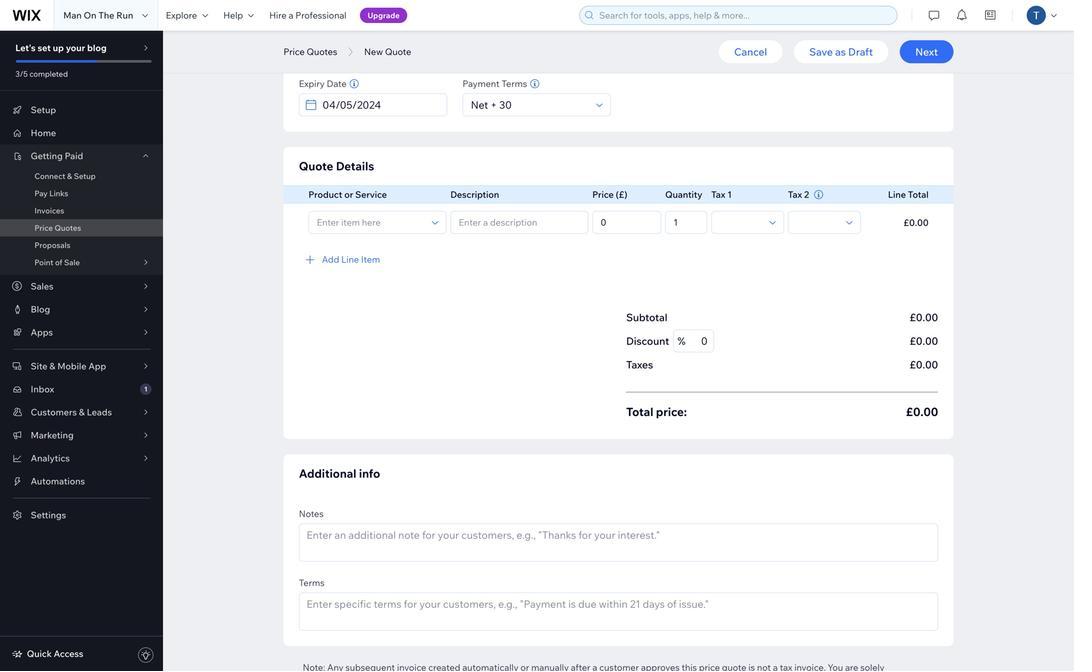 Task type: locate. For each thing, give the bounding box(es) containing it.
0 vertical spatial &
[[67, 171, 72, 181]]

1 inside sidebar element
[[144, 385, 147, 393]]

tax for tax 1
[[712, 189, 726, 200]]

tax
[[788, 189, 803, 200], [712, 189, 726, 200]]

customers & leads button
[[0, 401, 163, 424]]

2 horizontal spatial &
[[79, 407, 85, 418]]

point of sale button
[[0, 254, 163, 271]]

or
[[345, 189, 353, 200]]

0 horizontal spatial quotes
[[55, 223, 81, 233]]

professional
[[296, 10, 347, 21]]

notes
[[299, 509, 324, 520]]

& inside "dropdown button"
[[79, 407, 85, 418]]

Payment Terms field
[[467, 94, 593, 116]]

price quotes inside button
[[284, 46, 337, 57]]

proposals
[[35, 241, 70, 250]]

quotes up 'proposals' link
[[55, 223, 81, 233]]

None text field
[[597, 212, 657, 233]]

price up expiry
[[284, 46, 305, 57]]

1 vertical spatial setup
[[74, 171, 96, 181]]

price quotes up expiry
[[284, 46, 337, 57]]

0 horizontal spatial tax
[[712, 189, 726, 200]]

1 horizontal spatial setup
[[74, 171, 96, 181]]

home link
[[0, 122, 163, 145]]

hire
[[269, 10, 287, 21]]

tax left 2
[[788, 189, 803, 200]]

3/5
[[15, 69, 28, 79]]

0 vertical spatial total
[[908, 189, 929, 200]]

&
[[67, 171, 72, 181], [50, 361, 55, 372], [79, 407, 85, 418]]

0 vertical spatial setup
[[31, 104, 56, 115]]

explore
[[166, 10, 197, 21]]

1 horizontal spatial quotes
[[307, 46, 337, 57]]

line
[[888, 189, 906, 200], [341, 254, 359, 265]]

draft
[[849, 45, 873, 58]]

1
[[728, 189, 732, 200], [144, 385, 147, 393]]

connect & setup link
[[0, 168, 163, 185]]

invoices
[[35, 206, 64, 216]]

0 vertical spatial price
[[284, 46, 305, 57]]

next button
[[900, 40, 954, 63]]

terms
[[502, 78, 527, 89], [299, 578, 325, 589]]

3/5 completed
[[15, 69, 68, 79]]

customer down upgrade
[[381, 22, 428, 35]]

1 horizontal spatial tax
[[788, 189, 803, 200]]

help
[[223, 10, 243, 21]]

customer inside edit customer button
[[381, 22, 428, 35]]

man
[[63, 10, 82, 21]]

price down invoices
[[35, 223, 53, 233]]

home
[[31, 127, 56, 138]]

setup up home
[[31, 104, 56, 115]]

1 horizontal spatial total
[[908, 189, 929, 200]]

1 horizontal spatial price
[[284, 46, 305, 57]]

0 horizontal spatial 1
[[144, 385, 147, 393]]

as
[[836, 45, 846, 58]]

%
[[678, 335, 686, 348]]

on
[[84, 10, 96, 21]]

£0.00 for taxes
[[910, 359, 939, 371]]

£0.00 for total price:
[[906, 405, 939, 419]]

& left leads
[[79, 407, 85, 418]]

payment terms
[[463, 78, 527, 89]]

setup link
[[0, 99, 163, 122]]

& inside dropdown button
[[50, 361, 55, 372]]

£0.00
[[904, 217, 929, 228], [910, 311, 939, 324], [910, 335, 939, 348], [910, 359, 939, 371], [906, 405, 939, 419]]

price quotes link
[[0, 219, 163, 237]]

price quotes inside sidebar element
[[35, 223, 81, 233]]

tax right 'quantity'
[[712, 189, 726, 200]]

customer up price quotes button at the left of page
[[299, 20, 340, 32]]

1 horizontal spatial price quotes
[[284, 46, 337, 57]]

customer
[[299, 20, 340, 32], [381, 22, 428, 35]]

& inside 'link'
[[67, 171, 72, 181]]

quotes inside button
[[307, 46, 337, 57]]

price quotes
[[284, 46, 337, 57], [35, 223, 81, 233]]

let's
[[15, 42, 36, 53]]

line total
[[888, 189, 929, 200]]

quantity
[[666, 189, 703, 200]]

1 horizontal spatial terms
[[502, 78, 527, 89]]

connect
[[35, 171, 65, 181]]

edit
[[360, 22, 379, 35]]

settings link
[[0, 504, 163, 527]]

0 vertical spatial price quotes
[[284, 46, 337, 57]]

0 horizontal spatial setup
[[31, 104, 56, 115]]

None number field
[[686, 330, 710, 352]]

1 horizontal spatial 1
[[728, 189, 732, 200]]

Enter a description field
[[455, 212, 584, 233]]

quotes for 'price quotes' link
[[55, 223, 81, 233]]

setup
[[31, 104, 56, 115], [74, 171, 96, 181]]

0 vertical spatial quotes
[[307, 46, 337, 57]]

app
[[88, 361, 106, 372]]

apps button
[[0, 321, 163, 344]]

price:
[[656, 405, 687, 419]]

price
[[284, 46, 305, 57], [593, 189, 614, 200], [35, 223, 53, 233]]

0 horizontal spatial price quotes
[[35, 223, 81, 233]]

additional info
[[299, 467, 380, 481]]

price left (£)
[[593, 189, 614, 200]]

1 vertical spatial terms
[[299, 578, 325, 589]]

1 vertical spatial price quotes
[[35, 223, 81, 233]]

2 horizontal spatial price
[[593, 189, 614, 200]]

0 horizontal spatial price
[[35, 223, 53, 233]]

hire a professional
[[269, 10, 347, 21]]

& right connect
[[67, 171, 72, 181]]

2 vertical spatial price
[[35, 223, 53, 233]]

item
[[361, 254, 380, 265]]

1 tax from the left
[[788, 189, 803, 200]]

0 horizontal spatial line
[[341, 254, 359, 265]]

add
[[322, 254, 339, 265]]

0 horizontal spatial total
[[627, 405, 654, 419]]

price quotes for price quotes button at the left of page
[[284, 46, 337, 57]]

1 horizontal spatial customer
[[381, 22, 428, 35]]

setup up pay links link
[[74, 171, 96, 181]]

Search for tools, apps, help & more... field
[[596, 6, 894, 24]]

1 vertical spatial &
[[50, 361, 55, 372]]

quotes up expiry date on the top left of page
[[307, 46, 337, 57]]

product
[[309, 189, 342, 200]]

price quotes up proposals
[[35, 223, 81, 233]]

total
[[908, 189, 929, 200], [627, 405, 654, 419]]

marketing
[[31, 430, 74, 441]]

your
[[66, 42, 85, 53]]

0 vertical spatial 1
[[728, 189, 732, 200]]

quotes inside sidebar element
[[55, 223, 81, 233]]

1 vertical spatial quotes
[[55, 223, 81, 233]]

price inside sidebar element
[[35, 223, 53, 233]]

price inside button
[[284, 46, 305, 57]]

1 vertical spatial line
[[341, 254, 359, 265]]

service
[[355, 189, 387, 200]]

0 horizontal spatial &
[[50, 361, 55, 372]]

cancel
[[735, 45, 768, 58]]

None text field
[[670, 212, 703, 233]]

0 horizontal spatial terms
[[299, 578, 325, 589]]

None field
[[716, 212, 766, 233], [793, 212, 843, 233], [716, 212, 766, 233], [793, 212, 843, 233]]

2 vertical spatial &
[[79, 407, 85, 418]]

save
[[810, 45, 833, 58]]

mobile
[[57, 361, 86, 372]]

0 vertical spatial line
[[888, 189, 906, 200]]

getting
[[31, 150, 63, 162]]

Terms text field
[[299, 593, 939, 631]]

1 vertical spatial 1
[[144, 385, 147, 393]]

quotes
[[307, 46, 337, 57], [55, 223, 81, 233]]

2 tax from the left
[[712, 189, 726, 200]]

& right the site
[[50, 361, 55, 372]]

Notes text field
[[299, 524, 939, 562]]

1 horizontal spatial &
[[67, 171, 72, 181]]

1 vertical spatial price
[[593, 189, 614, 200]]



Task type: vqa. For each thing, say whether or not it's contained in the screenshot.
John
no



Task type: describe. For each thing, give the bounding box(es) containing it.
info
[[359, 467, 380, 481]]

site & mobile app button
[[0, 355, 163, 378]]

let's set up your blog
[[15, 42, 107, 53]]

Enter item here field
[[313, 212, 428, 233]]

tax for tax 2
[[788, 189, 803, 200]]

date
[[327, 78, 347, 89]]

quick
[[27, 649, 52, 660]]

details
[[336, 159, 374, 173]]

point
[[35, 258, 53, 267]]

Choose a contact field
[[304, 40, 593, 62]]

expiry
[[299, 78, 325, 89]]

edit customer
[[360, 22, 428, 35]]

0 vertical spatial terms
[[502, 78, 527, 89]]

quick access
[[27, 649, 83, 660]]

(£)
[[616, 189, 628, 200]]

& for customers
[[79, 407, 85, 418]]

tax 1
[[712, 189, 732, 200]]

upgrade
[[368, 11, 400, 20]]

customers & leads
[[31, 407, 112, 418]]

description
[[451, 189, 499, 200]]

sale
[[64, 258, 80, 267]]

site & mobile app
[[31, 361, 106, 372]]

tax 2
[[788, 189, 809, 200]]

help button
[[216, 0, 262, 31]]

price for price quotes button at the left of page
[[284, 46, 305, 57]]

pay links link
[[0, 185, 163, 202]]

quotes for price quotes button at the left of page
[[307, 46, 337, 57]]

customers
[[31, 407, 77, 418]]

price quotes for 'price quotes' link
[[35, 223, 81, 233]]

inbox
[[31, 384, 54, 395]]

settings
[[31, 510, 66, 521]]

add line item
[[322, 254, 380, 265]]

pay links
[[35, 189, 68, 198]]

quick access button
[[12, 649, 83, 660]]

1 horizontal spatial line
[[888, 189, 906, 200]]

proposals link
[[0, 237, 163, 254]]

sidebar element
[[0, 31, 163, 672]]

automations
[[31, 476, 85, 487]]

apps
[[31, 327, 53, 338]]

save as draft
[[810, 45, 873, 58]]

up
[[53, 42, 64, 53]]

hire a professional link
[[262, 0, 354, 31]]

taxes
[[627, 359, 653, 371]]

the
[[98, 10, 114, 21]]

getting paid
[[31, 150, 83, 162]]

man on the run
[[63, 10, 133, 21]]

completed
[[29, 69, 68, 79]]

payment
[[463, 78, 500, 89]]

blog
[[31, 304, 50, 315]]

1 vertical spatial total
[[627, 405, 654, 419]]

pay
[[35, 189, 48, 198]]

next
[[916, 45, 939, 58]]

& for site
[[50, 361, 55, 372]]

£0.00 for subtotal
[[910, 311, 939, 324]]

point of sale
[[35, 258, 80, 267]]

a
[[289, 10, 294, 21]]

links
[[49, 189, 68, 198]]

save as draft button
[[794, 40, 889, 63]]

discount
[[627, 335, 670, 348]]

& for connect
[[67, 171, 72, 181]]

automations link
[[0, 470, 163, 493]]

0 horizontal spatial customer
[[299, 20, 340, 32]]

sales
[[31, 281, 54, 292]]

quote
[[299, 159, 334, 173]]

sales button
[[0, 275, 163, 298]]

line inside add line item "button"
[[341, 254, 359, 265]]

blog button
[[0, 298, 163, 321]]

getting paid button
[[0, 145, 163, 168]]

expiry date
[[299, 78, 347, 89]]

set
[[38, 42, 51, 53]]

marketing button
[[0, 424, 163, 447]]

subtotal
[[627, 311, 668, 324]]

run
[[116, 10, 133, 21]]

price quotes button
[[277, 42, 344, 61]]

Expiry Date field
[[319, 94, 443, 116]]

blog
[[87, 42, 107, 53]]

price for 'price quotes' link
[[35, 223, 53, 233]]

analytics
[[31, 453, 70, 464]]

paid
[[65, 150, 83, 162]]

product or service
[[309, 189, 387, 200]]

setup inside 'link'
[[74, 171, 96, 181]]

total price:
[[627, 405, 687, 419]]

leads
[[87, 407, 112, 418]]

site
[[31, 361, 47, 372]]

price (£)
[[593, 189, 628, 200]]

of
[[55, 258, 62, 267]]

invoices link
[[0, 202, 163, 219]]

add line item button
[[284, 244, 954, 275]]

cancel button
[[719, 40, 783, 63]]

upgrade button
[[360, 8, 408, 23]]



